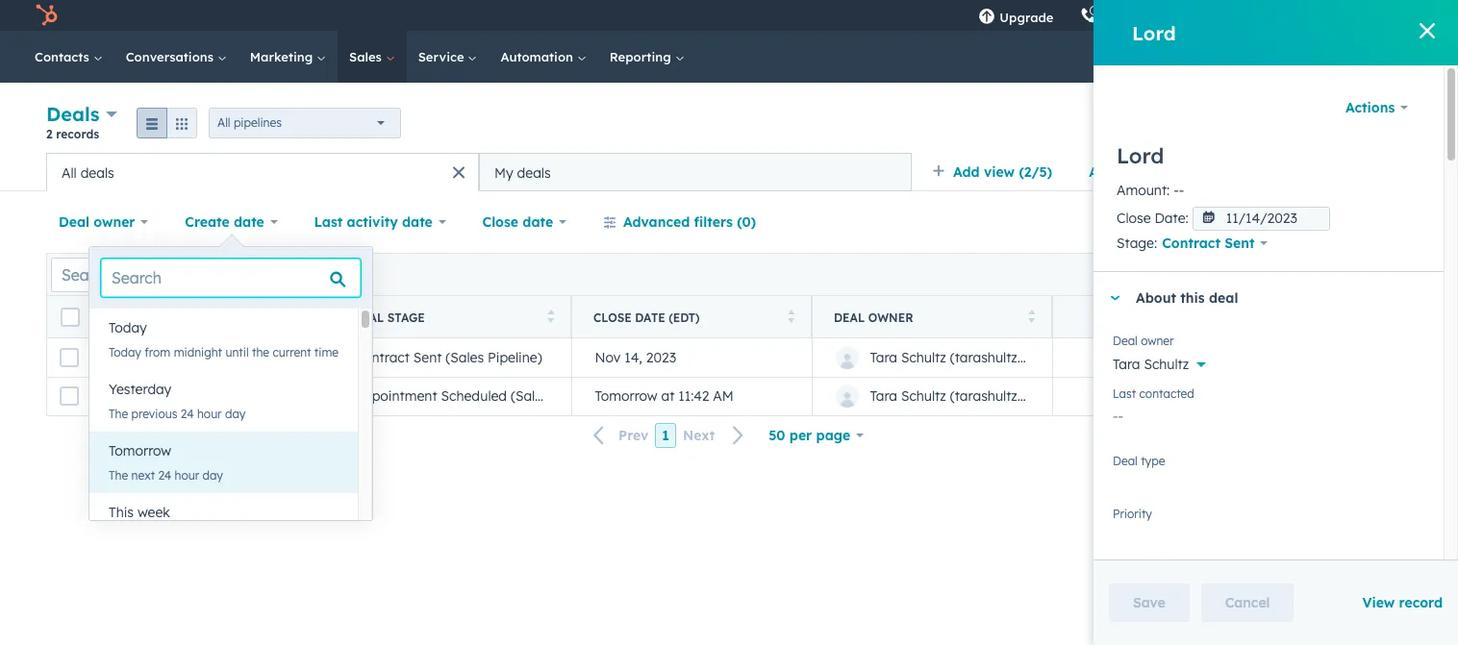 Task type: describe. For each thing, give the bounding box(es) containing it.
list box containing today
[[89, 309, 372, 555]]

amount
[[1117, 182, 1167, 199]]

the
[[252, 345, 269, 360]]

2023
[[646, 349, 676, 366]]

priority
[[1113, 507, 1153, 522]]

1 press to sort. image from the left
[[306, 309, 314, 323]]

my deals
[[495, 164, 551, 181]]

am
[[713, 388, 734, 405]]

export button
[[1240, 262, 1302, 287]]

appointment
[[355, 388, 437, 405]]

date inside last activity date popup button
[[402, 214, 433, 231]]

calling icon button
[[1073, 3, 1106, 28]]

automation
[[501, 49, 577, 64]]

last activity date button
[[302, 203, 459, 242]]

about this deal
[[1136, 290, 1239, 307]]

all for all pipelines
[[218, 115, 230, 129]]

deal right press to sort. icon
[[834, 310, 865, 325]]

this week
[[109, 504, 170, 521]]

all for all deals
[[62, 164, 77, 181]]

2 - from the left
[[1179, 182, 1185, 199]]

pagination navigation
[[582, 423, 756, 449]]

this
[[1181, 290, 1205, 307]]

date for close date
[[523, 214, 553, 231]]

schultz inside popup button
[[1144, 356, 1190, 374]]

1 vertical spatial owner
[[869, 310, 914, 325]]

all pipelines
[[218, 115, 282, 129]]

service link
[[407, 31, 489, 83]]

deals for all deals
[[80, 164, 114, 181]]

deal left stage
[[353, 310, 384, 325]]

cancel button
[[1202, 584, 1295, 623]]

midnight
[[174, 345, 222, 360]]

actions
[[1346, 99, 1395, 116]]

(edt)
[[669, 310, 700, 325]]

today today from midnight until the current time
[[109, 319, 339, 360]]

2 vertical spatial owner
[[1141, 334, 1174, 348]]

contract for contract sent (sales pipeline)
[[355, 349, 410, 366]]

all deals
[[62, 164, 114, 181]]

hubspot link
[[23, 4, 72, 27]]

group inside deals banner
[[137, 107, 197, 138]]

deal inside button
[[1373, 116, 1396, 130]]

2 inside deals banner
[[46, 127, 53, 141]]

press to sort. element for deal stage
[[547, 309, 554, 326]]

edit columns button
[[1313, 262, 1408, 287]]

apoptosis
[[1288, 8, 1347, 23]]

MM/DD/YYYY text field
[[1193, 207, 1330, 231]]

schultz for tomorrow at 11:42 am
[[901, 388, 947, 405]]

nov 14, 2023 button
[[572, 339, 812, 377]]

columns
[[1350, 267, 1395, 281]]

deal left type
[[1113, 454, 1138, 469]]

press to sort. element for deal owner
[[1028, 309, 1035, 326]]

contract sent
[[1162, 235, 1255, 252]]

2 vertical spatial lord
[[114, 349, 145, 366]]

close image
[[1420, 23, 1436, 38]]

views
[[1111, 164, 1148, 181]]

my
[[495, 164, 514, 181]]

stage
[[387, 310, 425, 325]]

option
[[1175, 515, 1216, 532]]

marketplaces image
[[1121, 9, 1139, 26]]

the for tomorrow
[[109, 469, 128, 483]]

contract for contract sent
[[1162, 235, 1221, 252]]

hour for yesterday
[[197, 407, 222, 421]]

2 records
[[46, 127, 99, 141]]

1 press to sort. element from the left
[[306, 309, 314, 326]]

sent for contract sent (sales pipeline)
[[414, 349, 442, 366]]

tomorrow for the
[[109, 443, 171, 460]]

amount : --
[[1117, 182, 1185, 199]]

next button
[[676, 424, 756, 449]]

create date button
[[172, 203, 290, 242]]

24 for tomorrow
[[158, 469, 171, 483]]

next
[[683, 427, 715, 445]]

last for last contacted
[[1113, 387, 1137, 401]]

create date
[[185, 214, 264, 231]]

help button
[[1154, 0, 1187, 31]]

yesterday
[[109, 381, 172, 398]]

current
[[273, 345, 311, 360]]

Search search field
[[101, 259, 361, 297]]

all for all views
[[1089, 164, 1106, 181]]

tara for nov 14, 2023
[[870, 349, 898, 366]]

export
[[1253, 267, 1289, 281]]

marketplaces button
[[1110, 0, 1150, 31]]

all pipelines button
[[209, 107, 401, 138]]

studios
[[1350, 8, 1394, 23]]

my deals button
[[479, 153, 912, 191]]

prev
[[619, 427, 649, 445]]

deals for my deals
[[517, 164, 551, 181]]

view
[[1363, 595, 1395, 612]]

select an option button
[[1113, 504, 1425, 536]]

tara schultz image
[[1267, 7, 1284, 24]]

filters
[[694, 214, 733, 231]]

deal inside popup button
[[59, 214, 90, 231]]

lord link
[[114, 349, 307, 366]]

:
[[1167, 182, 1170, 199]]

tara schultz
[[1113, 356, 1190, 374]]

hour for tomorrow
[[175, 469, 199, 483]]

settings image
[[1194, 8, 1211, 25]]

tomorrow for at
[[595, 388, 658, 405]]

day for yesterday
[[225, 407, 246, 421]]

deal left name
[[108, 310, 139, 325]]

tara inside popup button
[[1113, 356, 1141, 374]]

from
[[145, 345, 171, 360]]

press to sort. image for deal owner
[[1028, 309, 1035, 323]]

deal up tara schultz
[[1113, 334, 1138, 348]]

sent for contract sent
[[1225, 235, 1255, 252]]

romper link
[[114, 388, 307, 405]]

(2/5)
[[1019, 164, 1053, 181]]

create deal
[[1333, 116, 1396, 130]]

save
[[1133, 595, 1166, 612]]

edit
[[1326, 267, 1347, 281]]

tomorrow the next 24 hour day
[[109, 443, 223, 483]]

view
[[984, 164, 1015, 181]]

deals banner
[[46, 100, 1412, 153]]

date:
[[1155, 210, 1189, 227]]

about this deal button
[[1094, 272, 1425, 324]]

close date
[[483, 214, 553, 231]]

date for create date
[[234, 214, 264, 231]]

2 today from the top
[[109, 345, 141, 360]]

previous
[[131, 407, 177, 421]]

tara schultz (tarashultz49@gmail.com) button for nov 14, 2023
[[812, 339, 1118, 377]]

menu containing apoptosis studios 2
[[965, 0, 1436, 31]]

last activity date
[[314, 214, 433, 231]]



Task type: locate. For each thing, give the bounding box(es) containing it.
(tarashultz49@gmail.com)
[[950, 349, 1118, 366], [950, 388, 1118, 405]]

0 horizontal spatial close
[[483, 214, 519, 231]]

0 vertical spatial deal owner
[[59, 214, 135, 231]]

(tarashultz49@gmail.com) for tomorrow at 11:42 am
[[950, 388, 1118, 405]]

1 vertical spatial tara schultz (tarashultz49@gmail.com)
[[870, 388, 1118, 405]]

(sales up the appointment scheduled (sales pipeline) button
[[446, 349, 484, 366]]

view record link
[[1363, 595, 1443, 612]]

(sales
[[446, 349, 484, 366], [511, 388, 549, 405]]

deal owner down all deals
[[59, 214, 135, 231]]

1 horizontal spatial tomorrow
[[595, 388, 658, 405]]

0 horizontal spatial deal owner
[[59, 214, 135, 231]]

service
[[418, 49, 468, 64]]

0 horizontal spatial tomorrow
[[109, 443, 171, 460]]

edit columns
[[1326, 267, 1395, 281]]

select an option
[[1113, 515, 1216, 532]]

last for last activity date
[[314, 214, 343, 231]]

2 horizontal spatial close
[[1117, 210, 1151, 227]]

romper
[[114, 388, 167, 405]]

all down 2 records at the left top of the page
[[62, 164, 77, 181]]

tomorrow inside button
[[595, 388, 658, 405]]

1 vertical spatial sent
[[414, 349, 442, 366]]

1 vertical spatial lord
[[1117, 142, 1165, 169]]

0 vertical spatial the
[[109, 407, 128, 421]]

1 - from the left
[[1174, 182, 1179, 199]]

2 the from the top
[[109, 469, 128, 483]]

2 press to sort. image from the left
[[547, 309, 554, 323]]

0 vertical spatial 2
[[1398, 8, 1405, 23]]

deals right the my
[[517, 164, 551, 181]]

yesterday button
[[89, 370, 358, 409]]

pipeline) for appointment scheduled (sales pipeline)
[[553, 388, 607, 405]]

1 vertical spatial (tarashultz49@gmail.com)
[[950, 388, 1118, 405]]

type
[[1141, 454, 1166, 469]]

1 vertical spatial 24
[[158, 469, 171, 483]]

2 horizontal spatial owner
[[1141, 334, 1174, 348]]

last down tara schultz
[[1113, 387, 1137, 401]]

add view (2/5) button
[[920, 153, 1077, 191]]

pipeline) inside button
[[553, 388, 607, 405]]

tara
[[870, 349, 898, 366], [1113, 356, 1141, 374], [870, 388, 898, 405]]

hour inside yesterday the previous 24 hour day
[[197, 407, 222, 421]]

lord up "amount"
[[1117, 142, 1165, 169]]

1 vertical spatial contract
[[355, 349, 410, 366]]

search button
[[1409, 40, 1441, 73]]

all inside popup button
[[218, 115, 230, 129]]

1 horizontal spatial contract
[[1162, 235, 1221, 252]]

date inside create date dropdown button
[[234, 214, 264, 231]]

1 horizontal spatial 24
[[181, 407, 194, 421]]

deal owner up tara schultz
[[1113, 334, 1174, 348]]

calling icon image
[[1081, 8, 1098, 25]]

1 horizontal spatial all
[[218, 115, 230, 129]]

1 horizontal spatial day
[[225, 407, 246, 421]]

last
[[314, 214, 343, 231], [1113, 387, 1137, 401]]

last contacted
[[1113, 387, 1195, 401]]

tara for tomorrow at 11:42 am
[[870, 388, 898, 405]]

0 vertical spatial today
[[109, 319, 147, 337]]

the inside yesterday the previous 24 hour day
[[109, 407, 128, 421]]

close for close date (edt)
[[594, 310, 632, 325]]

0 horizontal spatial (sales
[[446, 349, 484, 366]]

advanced filters (0)
[[623, 214, 756, 231]]

reporting link
[[598, 31, 696, 83]]

(sales inside the appointment scheduled (sales pipeline) button
[[511, 388, 549, 405]]

2 tara schultz (tarashultz49@gmail.com) from the top
[[870, 388, 1118, 405]]

caret image
[[1109, 296, 1121, 301]]

help image
[[1162, 9, 1179, 26]]

contract inside button
[[355, 349, 410, 366]]

deal owner inside deal owner popup button
[[59, 214, 135, 231]]

1 vertical spatial today
[[109, 345, 141, 360]]

scheduled
[[441, 388, 507, 405]]

1 (tarashultz49@gmail.com) from the top
[[950, 349, 1118, 366]]

date down 'all deals' 'button'
[[234, 214, 264, 231]]

(sales right scheduled
[[511, 388, 549, 405]]

deal
[[1373, 116, 1396, 130], [1209, 290, 1239, 307]]

1 horizontal spatial sent
[[1225, 235, 1255, 252]]

create down 'search hubspot' 'search field'
[[1333, 116, 1369, 130]]

deal name
[[108, 310, 177, 325]]

0 horizontal spatial press to sort. image
[[306, 309, 314, 323]]

2 horizontal spatial date
[[523, 214, 553, 231]]

2 left records
[[46, 127, 53, 141]]

0 vertical spatial owner
[[94, 214, 135, 231]]

create inside dropdown button
[[185, 214, 230, 231]]

tara schultz button
[[1113, 346, 1425, 377]]

deal owner button
[[46, 203, 161, 242]]

2 (tarashultz49@gmail.com) from the top
[[950, 388, 1118, 405]]

close left the date
[[594, 310, 632, 325]]

deals inside 'button'
[[80, 164, 114, 181]]

deal inside dropdown button
[[1209, 290, 1239, 307]]

1 vertical spatial pipeline)
[[553, 388, 607, 405]]

(sales for scheduled
[[511, 388, 549, 405]]

close inside close date popup button
[[483, 214, 519, 231]]

create up search search field
[[185, 214, 230, 231]]

date down my deals
[[523, 214, 553, 231]]

marketing link
[[238, 31, 338, 83]]

close down the my
[[483, 214, 519, 231]]

1 the from the top
[[109, 407, 128, 421]]

tara schultz (tarashultz49@gmail.com) for nov 14, 2023
[[870, 349, 1118, 366]]

conversations
[[126, 49, 217, 64]]

all left the pipelines
[[218, 115, 230, 129]]

1 horizontal spatial deal owner
[[834, 310, 914, 325]]

contract inside popup button
[[1162, 235, 1221, 252]]

0 vertical spatial contract
[[1162, 235, 1221, 252]]

tomorrow button
[[89, 432, 358, 471]]

2 right studios on the top of page
[[1398, 8, 1405, 23]]

0 horizontal spatial 24
[[158, 469, 171, 483]]

the inside tomorrow the next 24 hour day
[[109, 469, 128, 483]]

owner
[[94, 214, 135, 231], [869, 310, 914, 325], [1141, 334, 1174, 348]]

deal owner right press to sort. icon
[[834, 310, 914, 325]]

1 horizontal spatial last
[[1113, 387, 1137, 401]]

today left from at the left
[[109, 345, 141, 360]]

last left activity
[[314, 214, 343, 231]]

3 press to sort. image from the left
[[1028, 309, 1035, 323]]

24 right next
[[158, 469, 171, 483]]

list box
[[89, 309, 372, 555]]

(sales inside contract sent (sales pipeline) button
[[446, 349, 484, 366]]

apoptosis studios 2
[[1288, 8, 1405, 23]]

0 vertical spatial deal
[[1373, 116, 1396, 130]]

pipelines
[[234, 115, 282, 129]]

0 horizontal spatial owner
[[94, 214, 135, 231]]

2 vertical spatial deal owner
[[1113, 334, 1174, 348]]

appointment scheduled (sales pipeline)
[[355, 388, 607, 405]]

0 horizontal spatial last
[[314, 214, 343, 231]]

today button
[[89, 309, 358, 347]]

tara schultz (tarashultz49@gmail.com)
[[870, 349, 1118, 366], [870, 388, 1118, 405]]

owner inside popup button
[[94, 214, 135, 231]]

actions button
[[1334, 89, 1421, 127]]

1 vertical spatial create
[[185, 214, 230, 231]]

1 horizontal spatial pipeline)
[[553, 388, 607, 405]]

about
[[1136, 290, 1177, 307]]

1 deals from the left
[[80, 164, 114, 181]]

1 today from the top
[[109, 319, 147, 337]]

1 vertical spatial tomorrow
[[109, 443, 171, 460]]

menu item
[[1067, 0, 1071, 31]]

press to sort. element
[[306, 309, 314, 326], [547, 309, 554, 326], [788, 309, 795, 326], [1028, 309, 1035, 326]]

0 horizontal spatial deals
[[80, 164, 114, 181]]

group
[[137, 107, 197, 138]]

1 vertical spatial 2
[[46, 127, 53, 141]]

this
[[109, 504, 134, 521]]

create
[[1333, 116, 1369, 130], [185, 214, 230, 231]]

0 vertical spatial hour
[[197, 407, 222, 421]]

tomorrow up next
[[109, 443, 171, 460]]

0 vertical spatial day
[[225, 407, 246, 421]]

deals
[[46, 102, 100, 126]]

contacts link
[[23, 31, 114, 83]]

1 horizontal spatial deals
[[517, 164, 551, 181]]

1 vertical spatial deal owner
[[834, 310, 914, 325]]

2 inside popup button
[[1398, 8, 1405, 23]]

hour right next
[[175, 469, 199, 483]]

press to sort. element for close date (edt)
[[788, 309, 795, 326]]

1 vertical spatial last
[[1113, 387, 1137, 401]]

1 horizontal spatial create
[[1333, 116, 1369, 130]]

4 press to sort. element from the left
[[1028, 309, 1035, 326]]

activity
[[347, 214, 398, 231]]

24 down the 'romper' link
[[181, 407, 194, 421]]

all views link
[[1077, 153, 1161, 191]]

1 tara schultz (tarashultz49@gmail.com) from the top
[[870, 349, 1118, 366]]

hubspot image
[[35, 4, 58, 27]]

create for create date
[[185, 214, 230, 231]]

contract
[[1162, 235, 1221, 252], [355, 349, 410, 366]]

sales link
[[338, 31, 407, 83]]

all inside 'button'
[[62, 164, 77, 181]]

close
[[1117, 210, 1151, 227], [483, 214, 519, 231], [594, 310, 632, 325]]

1 date from the left
[[234, 214, 264, 231]]

1 horizontal spatial deal
[[1373, 116, 1396, 130]]

apoptosis studios 2 button
[[1255, 0, 1434, 31]]

2
[[1398, 8, 1405, 23], [46, 127, 53, 141]]

tomorrow down 14, at the left bottom of the page
[[595, 388, 658, 405]]

(tarashultz49@gmail.com) for nov 14, 2023
[[950, 349, 1118, 366]]

this week button
[[89, 494, 358, 532]]

reporting
[[610, 49, 675, 64]]

1 vertical spatial deal
[[1209, 290, 1239, 307]]

notifications image
[[1226, 9, 1244, 26]]

0 horizontal spatial date
[[234, 214, 264, 231]]

2 horizontal spatial all
[[1089, 164, 1106, 181]]

upgrade image
[[979, 9, 996, 26]]

Last contacted text field
[[1113, 399, 1425, 429]]

page
[[816, 427, 851, 445]]

pipeline) for contract sent (sales pipeline)
[[488, 349, 542, 366]]

(0)
[[737, 214, 756, 231]]

1 horizontal spatial owner
[[869, 310, 914, 325]]

1 vertical spatial day
[[203, 469, 223, 483]]

lord left "settings" image
[[1132, 21, 1176, 45]]

yesterday the previous 24 hour day
[[109, 381, 246, 421]]

0 vertical spatial pipeline)
[[488, 349, 542, 366]]

1 tara schultz (tarashultz49@gmail.com) button from the top
[[812, 339, 1118, 377]]

24
[[181, 407, 194, 421], [158, 469, 171, 483]]

pipeline)
[[488, 349, 542, 366], [553, 388, 607, 405]]

0 horizontal spatial create
[[185, 214, 230, 231]]

50
[[769, 427, 786, 445]]

2 horizontal spatial deal owner
[[1113, 334, 1174, 348]]

today up from at the left
[[109, 319, 147, 337]]

2 tara schultz (tarashultz49@gmail.com) button from the top
[[812, 377, 1118, 416]]

2 press to sort. element from the left
[[547, 309, 554, 326]]

0 vertical spatial tomorrow
[[595, 388, 658, 405]]

day for tomorrow
[[203, 469, 223, 483]]

notifications button
[[1219, 0, 1251, 31]]

the for yesterday
[[109, 407, 128, 421]]

0 vertical spatial (tarashultz49@gmail.com)
[[950, 349, 1118, 366]]

0 vertical spatial lord
[[1132, 21, 1176, 45]]

Search name or description search field
[[51, 257, 285, 292]]

14,
[[625, 349, 643, 366]]

3 press to sort. element from the left
[[788, 309, 795, 326]]

Search HubSpot search field
[[1188, 40, 1424, 73]]

3 date from the left
[[523, 214, 553, 231]]

tara schultz (tarashultz49@gmail.com) button for tomorrow at 11:42 am
[[812, 377, 1118, 416]]

cancel
[[1226, 595, 1270, 612]]

close date:
[[1117, 210, 1189, 227]]

0 vertical spatial 24
[[181, 407, 194, 421]]

0 horizontal spatial day
[[203, 469, 223, 483]]

24 inside yesterday the previous 24 hour day
[[181, 407, 194, 421]]

last inside last activity date popup button
[[314, 214, 343, 231]]

0 horizontal spatial contract
[[355, 349, 410, 366]]

day down the 'romper' link
[[225, 407, 246, 421]]

date
[[234, 214, 264, 231], [402, 214, 433, 231], [523, 214, 553, 231]]

1 horizontal spatial (sales
[[511, 388, 549, 405]]

records
[[56, 127, 99, 141]]

press to sort. image
[[306, 309, 314, 323], [547, 309, 554, 323], [1028, 309, 1035, 323]]

create for create deal
[[1333, 116, 1369, 130]]

0 horizontal spatial sent
[[414, 349, 442, 366]]

day inside tomorrow the next 24 hour day
[[203, 469, 223, 483]]

sent down stage
[[414, 349, 442, 366]]

hour inside tomorrow the next 24 hour day
[[175, 469, 199, 483]]

0 vertical spatial (sales
[[446, 349, 484, 366]]

create inside button
[[1333, 116, 1369, 130]]

contract down deal stage
[[355, 349, 410, 366]]

2 date from the left
[[402, 214, 433, 231]]

0 horizontal spatial deal
[[1209, 290, 1239, 307]]

deal stage
[[353, 310, 425, 325]]

week
[[138, 504, 170, 521]]

date inside close date popup button
[[523, 214, 553, 231]]

deals down records
[[80, 164, 114, 181]]

close for close date:
[[1117, 210, 1151, 227]]

0 vertical spatial tara schultz (tarashultz49@gmail.com)
[[870, 349, 1118, 366]]

day inside yesterday the previous 24 hour day
[[225, 407, 246, 421]]

deals button
[[46, 100, 117, 128]]

2 deals from the left
[[517, 164, 551, 181]]

24 for yesterday
[[181, 407, 194, 421]]

sent inside popup button
[[1225, 235, 1255, 252]]

0 vertical spatial create
[[1333, 116, 1369, 130]]

0 vertical spatial sent
[[1225, 235, 1255, 252]]

contacts
[[35, 49, 93, 64]]

deals
[[80, 164, 114, 181], [517, 164, 551, 181]]

day up the 'this week' button
[[203, 469, 223, 483]]

the down romper
[[109, 407, 128, 421]]

lord up yesterday
[[114, 349, 145, 366]]

automation link
[[489, 31, 598, 83]]

the left next
[[109, 469, 128, 483]]

24 inside tomorrow the next 24 hour day
[[158, 469, 171, 483]]

1 horizontal spatial date
[[402, 214, 433, 231]]

date
[[635, 310, 665, 325]]

advanced filters (0) button
[[591, 203, 769, 242]]

0 vertical spatial last
[[314, 214, 343, 231]]

next
[[131, 469, 155, 483]]

sales
[[349, 49, 386, 64]]

1 vertical spatial (sales
[[511, 388, 549, 405]]

2 horizontal spatial press to sort. image
[[1028, 309, 1035, 323]]

(sales for sent
[[446, 349, 484, 366]]

sent inside button
[[414, 349, 442, 366]]

deals inside button
[[517, 164, 551, 181]]

lord
[[1132, 21, 1176, 45], [1117, 142, 1165, 169], [114, 349, 145, 366]]

pipeline) inside button
[[488, 349, 542, 366]]

close for close date
[[483, 214, 519, 231]]

1 horizontal spatial 2
[[1398, 8, 1405, 23]]

pipeline) up appointment scheduled (sales pipeline)
[[488, 349, 542, 366]]

today
[[109, 319, 147, 337], [109, 345, 141, 360]]

deal type
[[1113, 454, 1166, 469]]

deal down all deals
[[59, 214, 90, 231]]

1 horizontal spatial press to sort. image
[[547, 309, 554, 323]]

upgrade
[[1000, 10, 1054, 25]]

day
[[225, 407, 246, 421], [203, 469, 223, 483]]

tomorrow inside tomorrow the next 24 hour day
[[109, 443, 171, 460]]

0 horizontal spatial pipeline)
[[488, 349, 542, 366]]

all left views
[[1089, 164, 1106, 181]]

tara schultz (tarashultz49@gmail.com) for tomorrow at 11:42 am
[[870, 388, 1118, 405]]

hour
[[197, 407, 222, 421], [175, 469, 199, 483]]

menu
[[965, 0, 1436, 31]]

hour down the 'romper' link
[[197, 407, 222, 421]]

1 vertical spatial hour
[[175, 469, 199, 483]]

pipeline) down nov
[[553, 388, 607, 405]]

press to sort. image for deal stage
[[547, 309, 554, 323]]

schultz for nov 14, 2023
[[901, 349, 947, 366]]

1 horizontal spatial close
[[594, 310, 632, 325]]

date right activity
[[402, 214, 433, 231]]

0 horizontal spatial all
[[62, 164, 77, 181]]

press to sort. image
[[788, 309, 795, 323]]

1 vertical spatial the
[[109, 469, 128, 483]]

close up stage:
[[1117, 210, 1151, 227]]

0 horizontal spatial 2
[[46, 127, 53, 141]]

search image
[[1418, 50, 1432, 64]]

sent down mm/dd/yyyy text box
[[1225, 235, 1255, 252]]

contract down date: at top right
[[1162, 235, 1221, 252]]



Task type: vqa. For each thing, say whether or not it's contained in the screenshot.
right Pipeline)
yes



